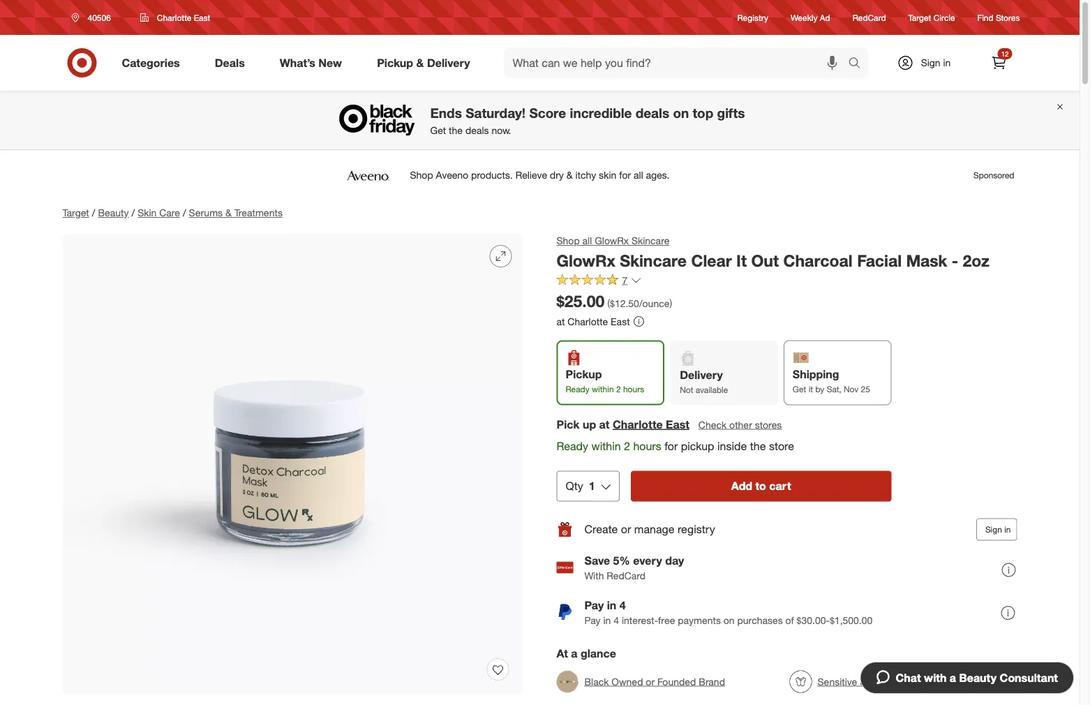 Task type: locate. For each thing, give the bounding box(es) containing it.
check
[[699, 419, 727, 431]]

pay down with
[[585, 598, 604, 612]]

/
[[92, 207, 95, 219], [132, 207, 135, 219], [183, 207, 186, 219]]

create or manage registry
[[585, 522, 715, 536]]

hours up pick up at charlotte east
[[623, 384, 644, 394]]

1 horizontal spatial east
[[611, 315, 630, 327]]

1 horizontal spatial a
[[950, 671, 956, 684]]

2
[[616, 384, 621, 394], [624, 439, 630, 453]]

glowrx skincare clear it out charcoal facial mask - 2oz, 1 of 4 image
[[62, 234, 523, 695]]

get down ends in the left top of the page
[[430, 124, 446, 136]]

registry
[[738, 12, 769, 23]]

black owned or founded brand button
[[557, 666, 725, 697]]

1 horizontal spatial skin
[[860, 675, 879, 688]]

1 horizontal spatial sign
[[986, 524, 1002, 535]]

1 vertical spatial pickup
[[566, 367, 602, 381]]

skin right sensitive
[[860, 675, 879, 688]]

pickup right new
[[377, 56, 413, 70]]

pay up glance on the bottom right of page
[[585, 614, 601, 626]]

1 vertical spatial or
[[646, 675, 655, 688]]

0 vertical spatial at
[[557, 315, 565, 327]]

it
[[737, 251, 747, 270]]

0 vertical spatial hours
[[623, 384, 644, 394]]

2 horizontal spatial charlotte
[[613, 417, 663, 431]]

glowrx down all
[[557, 251, 616, 270]]

east up ready within 2 hours for pickup inside the store
[[666, 417, 690, 431]]

1 vertical spatial charlotte
[[568, 315, 608, 327]]

$25.00 ( $12.50 /ounce )
[[557, 292, 672, 311]]

pickup inside pickup & delivery link
[[377, 56, 413, 70]]

sign in button
[[976, 518, 1017, 541]]

0 vertical spatial the
[[449, 124, 463, 136]]

categories link
[[110, 47, 197, 78]]

beauty right the target link
[[98, 207, 129, 219]]

1 vertical spatial 2
[[624, 439, 630, 453]]

1 vertical spatial within
[[592, 439, 621, 453]]

in
[[943, 57, 951, 69], [1005, 524, 1011, 535], [607, 598, 617, 612], [603, 614, 611, 626]]

1 vertical spatial delivery
[[680, 368, 723, 382]]

skincare up 7
[[620, 251, 687, 270]]

shipping get it by sat, nov 25
[[793, 367, 870, 394]]

1 vertical spatial a
[[950, 671, 956, 684]]

up
[[583, 417, 596, 431]]

facial
[[857, 251, 902, 270]]

a right at
[[571, 647, 578, 660]]

4
[[620, 598, 626, 612], [614, 614, 619, 626]]

or right owned
[[646, 675, 655, 688]]

1 vertical spatial the
[[750, 439, 766, 453]]

0 horizontal spatial &
[[225, 207, 232, 219]]

ready
[[566, 384, 590, 394], [557, 439, 589, 453]]

east up deals link
[[194, 12, 210, 23]]

pickup up up
[[566, 367, 602, 381]]

at charlotte east
[[557, 315, 630, 327]]

0 horizontal spatial beauty
[[98, 207, 129, 219]]

2 horizontal spatial east
[[666, 417, 690, 431]]

pay in 4 pay in 4 interest-free payments on purchases of $30.00-$1,500.00
[[585, 598, 873, 626]]

1 vertical spatial redcard
[[607, 570, 646, 582]]

1 vertical spatial sign
[[986, 524, 1002, 535]]

glowrx right all
[[595, 235, 629, 247]]

qty
[[566, 479, 583, 493]]

in inside button
[[1005, 524, 1011, 535]]

redcard right ad
[[853, 12, 886, 23]]

/ right care
[[183, 207, 186, 219]]

2 vertical spatial charlotte
[[613, 417, 663, 431]]

2 up pick up at charlotte east
[[616, 384, 621, 394]]

owned
[[612, 675, 643, 688]]

1 vertical spatial skincare
[[620, 251, 687, 270]]

&
[[416, 56, 424, 70], [225, 207, 232, 219]]

hours down charlotte east button
[[633, 439, 662, 453]]

pickup for ready
[[566, 367, 602, 381]]

$1,500.00
[[830, 614, 873, 626]]

1 vertical spatial pay
[[585, 614, 601, 626]]

ready up pick
[[566, 384, 590, 394]]

target left circle
[[909, 12, 931, 23]]

delivery up ends in the left top of the page
[[427, 56, 470, 70]]

registry link
[[738, 11, 769, 23]]

1 vertical spatial target
[[62, 207, 89, 219]]

pickup
[[377, 56, 413, 70], [566, 367, 602, 381]]

weekly
[[791, 12, 818, 23]]

the down ends in the left top of the page
[[449, 124, 463, 136]]

pay
[[585, 598, 604, 612], [585, 614, 601, 626]]

1 vertical spatial glowrx
[[557, 251, 616, 270]]

1 horizontal spatial or
[[646, 675, 655, 688]]

1 vertical spatial sign in
[[986, 524, 1011, 535]]

skin
[[138, 207, 157, 219], [860, 675, 879, 688]]

within down up
[[592, 439, 621, 453]]

1 horizontal spatial target
[[909, 12, 931, 23]]

4 up interest-
[[620, 598, 626, 612]]

0 vertical spatial sign
[[921, 57, 941, 69]]

What can we help you find? suggestions appear below search field
[[504, 47, 852, 78]]

for
[[665, 439, 678, 453]]

deals left now.
[[466, 124, 489, 136]]

within inside pickup ready within 2 hours
[[592, 384, 614, 394]]

available
[[696, 384, 728, 395]]

hours
[[623, 384, 644, 394], [633, 439, 662, 453]]

0 vertical spatial pickup
[[377, 56, 413, 70]]

sensitive skin button
[[790, 666, 879, 697]]

1 vertical spatial at
[[599, 417, 610, 431]]

0 horizontal spatial deals
[[466, 124, 489, 136]]

12
[[1001, 49, 1009, 58]]

0 vertical spatial 2
[[616, 384, 621, 394]]

glowrx
[[595, 235, 629, 247], [557, 251, 616, 270]]

target circle
[[909, 12, 955, 23]]

1 horizontal spatial beauty
[[959, 671, 997, 684]]

charlotte inside charlotte east dropdown button
[[157, 12, 192, 23]]

ad
[[820, 12, 830, 23]]

-
[[952, 251, 959, 270]]

0 horizontal spatial or
[[621, 522, 631, 536]]

1 vertical spatial beauty
[[959, 671, 997, 684]]

beauty right with
[[959, 671, 997, 684]]

deals
[[636, 105, 670, 121], [466, 124, 489, 136]]

2 inside pickup ready within 2 hours
[[616, 384, 621, 394]]

0 vertical spatial within
[[592, 384, 614, 394]]

find stores link
[[978, 11, 1020, 23]]

/ right beauty link
[[132, 207, 135, 219]]

ready down pick
[[557, 439, 589, 453]]

/ right the target link
[[92, 207, 95, 219]]

delivery up available
[[680, 368, 723, 382]]

target left beauty link
[[62, 207, 89, 219]]

get
[[430, 124, 446, 136], [793, 384, 806, 394]]

0 vertical spatial skin
[[138, 207, 157, 219]]

the
[[449, 124, 463, 136], [750, 439, 766, 453]]

sat,
[[827, 384, 842, 394]]

2 / from the left
[[132, 207, 135, 219]]

0 horizontal spatial /
[[92, 207, 95, 219]]

0 horizontal spatial the
[[449, 124, 463, 136]]

0 horizontal spatial get
[[430, 124, 446, 136]]

4 left interest-
[[614, 614, 619, 626]]

5%
[[613, 554, 630, 567]]

1 horizontal spatial /
[[132, 207, 135, 219]]

store
[[769, 439, 794, 453]]

0 vertical spatial pay
[[585, 598, 604, 612]]

east
[[194, 12, 210, 23], [611, 315, 630, 327], [666, 417, 690, 431]]

ends
[[430, 105, 462, 121]]

0 horizontal spatial sign
[[921, 57, 941, 69]]

1 vertical spatial deals
[[466, 124, 489, 136]]

charlotte up ready within 2 hours for pickup inside the store
[[613, 417, 663, 431]]

qty 1
[[566, 479, 595, 493]]

chat with a beauty consultant button
[[860, 662, 1074, 694]]

of
[[786, 614, 794, 626]]

target inside target circle link
[[909, 12, 931, 23]]

0 vertical spatial a
[[571, 647, 578, 660]]

0 vertical spatial ready
[[566, 384, 590, 394]]

0 vertical spatial on
[[673, 105, 689, 121]]

save
[[585, 554, 610, 567]]

0 vertical spatial glowrx
[[595, 235, 629, 247]]

0 horizontal spatial target
[[62, 207, 89, 219]]

what's new
[[280, 56, 342, 70]]

skin left care
[[138, 207, 157, 219]]

0 horizontal spatial redcard
[[607, 570, 646, 582]]

0 vertical spatial or
[[621, 522, 631, 536]]

charlotte up categories link
[[157, 12, 192, 23]]

redcard inside save 5% every day with redcard
[[607, 570, 646, 582]]

2 horizontal spatial /
[[183, 207, 186, 219]]

skincare up the /ounce
[[632, 235, 670, 247]]

0 vertical spatial &
[[416, 56, 424, 70]]

1 vertical spatial hours
[[633, 439, 662, 453]]

pickup inside pickup ready within 2 hours
[[566, 367, 602, 381]]

beauty inside button
[[959, 671, 997, 684]]

0 horizontal spatial charlotte
[[157, 12, 192, 23]]

1 vertical spatial on
[[724, 614, 735, 626]]

1 horizontal spatial at
[[599, 417, 610, 431]]

0 horizontal spatial at
[[557, 315, 565, 327]]

pickup for &
[[377, 56, 413, 70]]

categories
[[122, 56, 180, 70]]

at down $25.00
[[557, 315, 565, 327]]

sign in inside button
[[986, 524, 1011, 535]]

within up up
[[592, 384, 614, 394]]

the inside ends saturday! score incredible deals on top gifts get the deals now.
[[449, 124, 463, 136]]

0 horizontal spatial skin
[[138, 207, 157, 219]]

0 vertical spatial deals
[[636, 105, 670, 121]]

2 vertical spatial east
[[666, 417, 690, 431]]

at right up
[[599, 417, 610, 431]]

serums & treatments link
[[189, 207, 283, 219]]

0 horizontal spatial delivery
[[427, 56, 470, 70]]

1 horizontal spatial pickup
[[566, 367, 602, 381]]

on left top
[[673, 105, 689, 121]]

east down "$12.50"
[[611, 315, 630, 327]]

0 vertical spatial get
[[430, 124, 446, 136]]

1 horizontal spatial delivery
[[680, 368, 723, 382]]

a right with
[[950, 671, 956, 684]]

shop
[[557, 235, 580, 247]]

sensitive
[[818, 675, 857, 688]]

1 vertical spatial skin
[[860, 675, 879, 688]]

get inside shipping get it by sat, nov 25
[[793, 384, 806, 394]]

1 vertical spatial get
[[793, 384, 806, 394]]

sign in
[[921, 57, 951, 69], [986, 524, 1011, 535]]

on
[[673, 105, 689, 121], [724, 614, 735, 626]]

0 horizontal spatial a
[[571, 647, 578, 660]]

1 horizontal spatial 2
[[624, 439, 630, 453]]

0 vertical spatial redcard
[[853, 12, 886, 23]]

every
[[633, 554, 662, 567]]

redcard down the 5%
[[607, 570, 646, 582]]

charlotte down $25.00
[[568, 315, 608, 327]]

on right payments
[[724, 614, 735, 626]]

deals left top
[[636, 105, 670, 121]]

save 5% every day with redcard
[[585, 554, 684, 582]]

0 horizontal spatial pickup
[[377, 56, 413, 70]]

1 vertical spatial &
[[225, 207, 232, 219]]

ready within 2 hours for pickup inside the store
[[557, 439, 794, 453]]

target for target / beauty / skin care / serums & treatments
[[62, 207, 89, 219]]

0 horizontal spatial on
[[673, 105, 689, 121]]

circle
[[934, 12, 955, 23]]

$25.00
[[557, 292, 605, 311]]

skincare
[[632, 235, 670, 247], [620, 251, 687, 270]]

0 vertical spatial beauty
[[98, 207, 129, 219]]

redcard link
[[853, 11, 886, 23]]

1 horizontal spatial sign in
[[986, 524, 1011, 535]]

25
[[861, 384, 870, 394]]

1 horizontal spatial get
[[793, 384, 806, 394]]

0 vertical spatial target
[[909, 12, 931, 23]]

0 horizontal spatial east
[[194, 12, 210, 23]]

0 vertical spatial charlotte
[[157, 12, 192, 23]]

0 horizontal spatial 2
[[616, 384, 621, 394]]

what's new link
[[268, 47, 360, 78]]

0 vertical spatial east
[[194, 12, 210, 23]]

0 vertical spatial sign in
[[921, 57, 951, 69]]

beauty link
[[98, 207, 129, 219]]

1 horizontal spatial on
[[724, 614, 735, 626]]

2 down pick up at charlotte east
[[624, 439, 630, 453]]

gifts
[[717, 105, 745, 121]]

at
[[557, 647, 568, 660]]

0 vertical spatial skincare
[[632, 235, 670, 247]]

get left it
[[793, 384, 806, 394]]

the left store
[[750, 439, 766, 453]]

delivery
[[427, 56, 470, 70], [680, 368, 723, 382]]

or right create
[[621, 522, 631, 536]]



Task type: describe. For each thing, give the bounding box(es) containing it.
create
[[585, 522, 618, 536]]

/ounce
[[639, 298, 670, 310]]

nov
[[844, 384, 859, 394]]

shipping
[[793, 367, 839, 381]]

registry
[[678, 522, 715, 536]]

target circle link
[[909, 11, 955, 23]]

charlotte east button
[[131, 5, 219, 30]]

charlotte east
[[157, 12, 210, 23]]

pick
[[557, 417, 580, 431]]

40506 button
[[62, 5, 126, 30]]

top
[[693, 105, 714, 121]]

glance
[[581, 647, 616, 660]]

serums
[[189, 207, 223, 219]]

score
[[529, 105, 566, 121]]

east inside dropdown button
[[194, 12, 210, 23]]

on inside ends saturday! score incredible deals on top gifts get the deals now.
[[673, 105, 689, 121]]

12 link
[[984, 47, 1015, 78]]

find stores
[[978, 12, 1020, 23]]

check other stores button
[[698, 417, 783, 432]]

a inside chat with a beauty consultant button
[[950, 671, 956, 684]]

payments
[[678, 614, 721, 626]]

weekly ad
[[791, 12, 830, 23]]

0 horizontal spatial sign in
[[921, 57, 951, 69]]

charlotte east button
[[613, 416, 690, 432]]

1 horizontal spatial redcard
[[853, 12, 886, 23]]

delivery not available
[[680, 368, 728, 395]]

at a glance
[[557, 647, 616, 660]]

shop all glowrx skincare glowrx skincare clear it out charcoal facial mask - 2oz
[[557, 235, 990, 270]]

1 vertical spatial 4
[[614, 614, 619, 626]]

on inside the pay in 4 pay in 4 interest-free payments on purchases of $30.00-$1,500.00
[[724, 614, 735, 626]]

black owned or founded brand
[[585, 675, 725, 688]]

interest-
[[622, 614, 658, 626]]

target / beauty / skin care / serums & treatments
[[62, 207, 283, 219]]

1 pay from the top
[[585, 598, 604, 612]]

1 horizontal spatial deals
[[636, 105, 670, 121]]

brand
[[699, 675, 725, 688]]

40506
[[88, 12, 111, 23]]

new
[[319, 56, 342, 70]]

with
[[924, 671, 947, 684]]

1 horizontal spatial the
[[750, 439, 766, 453]]

skin inside button
[[860, 675, 879, 688]]

pickup & delivery link
[[365, 47, 488, 78]]

advertisement region
[[51, 158, 1029, 192]]

care
[[159, 207, 180, 219]]

)
[[670, 298, 672, 310]]

delivery inside delivery not available
[[680, 368, 723, 382]]

check other stores
[[699, 419, 782, 431]]

search button
[[842, 47, 876, 81]]

2 pay from the top
[[585, 614, 601, 626]]

pick up at charlotte east
[[557, 417, 690, 431]]

1 vertical spatial east
[[611, 315, 630, 327]]

consultant
[[1000, 671, 1058, 684]]

or inside button
[[646, 675, 655, 688]]

deals link
[[203, 47, 262, 78]]

1 vertical spatial ready
[[557, 439, 589, 453]]

pickup ready within 2 hours
[[566, 367, 644, 394]]

get inside ends saturday! score incredible deals on top gifts get the deals now.
[[430, 124, 446, 136]]

0 vertical spatial 4
[[620, 598, 626, 612]]

1
[[589, 479, 595, 493]]

charcoal
[[783, 251, 853, 270]]

find
[[978, 12, 994, 23]]

sensitive skin
[[818, 675, 879, 688]]

ready inside pickup ready within 2 hours
[[566, 384, 590, 394]]

3 / from the left
[[183, 207, 186, 219]]

sign inside sign in button
[[986, 524, 1002, 535]]

out
[[751, 251, 779, 270]]

ends saturday! score incredible deals on top gifts get the deals now.
[[430, 105, 745, 136]]

now.
[[492, 124, 511, 136]]

clear
[[691, 251, 732, 270]]

weekly ad link
[[791, 11, 830, 23]]

target for target circle
[[909, 12, 931, 23]]

incredible
[[570, 105, 632, 121]]

treatments
[[234, 207, 283, 219]]

0 vertical spatial delivery
[[427, 56, 470, 70]]

$30.00-
[[797, 614, 830, 626]]

pickup & delivery
[[377, 56, 470, 70]]

inside
[[718, 439, 747, 453]]

sign inside sign in link
[[921, 57, 941, 69]]

founded
[[658, 675, 696, 688]]

2oz
[[963, 251, 990, 270]]

purchases
[[738, 614, 783, 626]]

to
[[756, 479, 766, 493]]

sign in link
[[885, 47, 973, 78]]

deals
[[215, 56, 245, 70]]

pickup
[[681, 439, 715, 453]]

it
[[809, 384, 813, 394]]

chat with a beauty consultant
[[896, 671, 1058, 684]]

black
[[585, 675, 609, 688]]

1 / from the left
[[92, 207, 95, 219]]

hours inside pickup ready within 2 hours
[[623, 384, 644, 394]]

manage
[[634, 522, 675, 536]]

7
[[622, 274, 628, 286]]

chat
[[896, 671, 921, 684]]

cart
[[769, 479, 791, 493]]

7 link
[[557, 273, 642, 290]]

1 horizontal spatial charlotte
[[568, 315, 608, 327]]

free
[[658, 614, 675, 626]]

mask
[[906, 251, 948, 270]]

search
[[842, 57, 876, 71]]

1 horizontal spatial &
[[416, 56, 424, 70]]



Task type: vqa. For each thing, say whether or not it's contained in the screenshot.
You're invited to join ◎ circle ™
no



